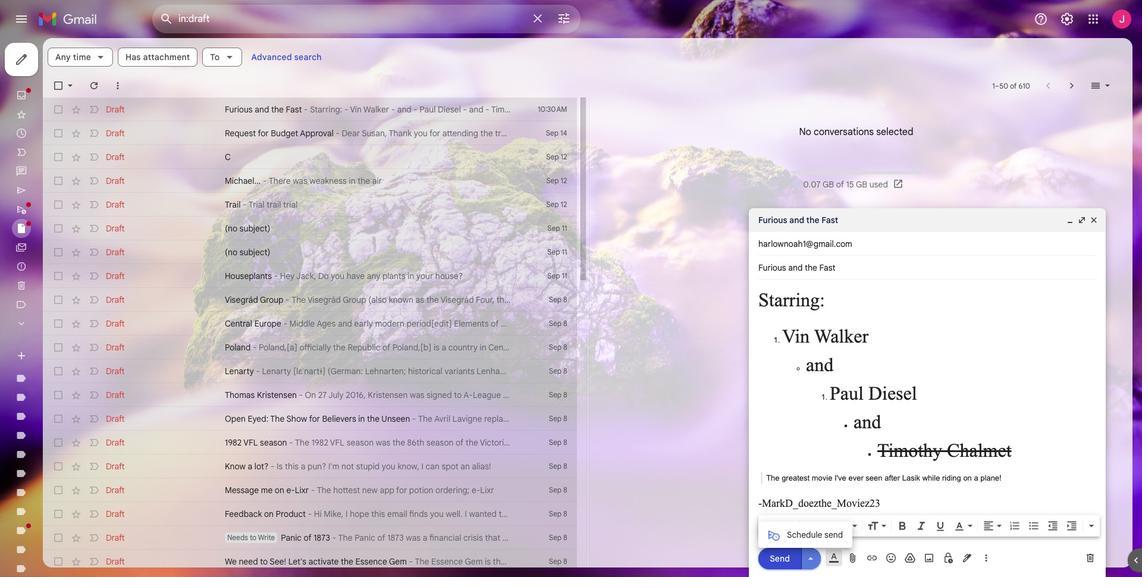 Task type: describe. For each thing, give the bounding box(es) containing it.
- right "approval"
[[336, 128, 340, 139]]

7 draft from the top
[[106, 247, 125, 258]]

and inside row
[[255, 104, 269, 115]]

poland -
[[225, 342, 259, 353]]

fast for furious and the fast
[[822, 215, 839, 226]]

trail
[[267, 199, 281, 210]]

sep for message me on e-lixr - the hottest new app for potion ordering; e-lixr
[[549, 486, 562, 495]]

1
[[993, 81, 996, 90]]

have
[[347, 271, 365, 282]]

8 for thomas kristensen -
[[564, 390, 568, 399]]

610
[[1019, 81, 1031, 90]]

8 for open eyed: the show for believers in the unseen -
[[564, 414, 568, 423]]

1 horizontal spatial you
[[382, 461, 396, 472]]

15 row from the top
[[43, 431, 577, 455]]

0 vertical spatial in
[[349, 176, 356, 186]]

michael...
[[225, 176, 261, 186]]

the left the air
[[358, 176, 370, 186]]

50
[[1000, 81, 1009, 90]]

(no subject) link for 14th row from the bottom of the no conversations selected main content
[[225, 246, 512, 258]]

harlownoah1@gmail.com
[[759, 239, 853, 249]]

8 for feedback on product -
[[564, 509, 568, 518]]

minutes
[[875, 508, 901, 517]]

3 draft from the top
[[106, 152, 125, 162]]

do
[[318, 271, 329, 282]]

message
[[225, 485, 259, 496]]

2 gb from the left
[[856, 179, 868, 190]]

there
[[269, 176, 291, 186]]

sep 11 for 8th row from the top of the no conversations selected main content
[[548, 271, 568, 280]]

draft for houseplants - hey jack, do you have any plants in your house?
[[106, 271, 125, 282]]

know a lot? - is this a pun? i'm not stupid you know, i can spot an alias!
[[225, 461, 491, 472]]

i
[[422, 461, 424, 472]]

sep 8 for know a lot? - is this a pun? i'm not stupid you know, i can spot an alias!
[[549, 462, 568, 471]]

toggle confidential mode image
[[943, 552, 955, 564]]

sep for lenarty -
[[549, 367, 562, 376]]

sep for we need to see! let's activate the essence gem -
[[549, 557, 562, 566]]

selected
[[877, 126, 914, 138]]

not
[[342, 461, 354, 472]]

sep for 1982 vfl season -
[[549, 438, 562, 447]]

0 vertical spatial you
[[331, 271, 345, 282]]

18 row from the top
[[43, 502, 577, 526]]

conversations
[[814, 126, 874, 138]]

older image
[[1067, 80, 1079, 92]]

2 row from the top
[[43, 121, 577, 145]]

8 for message me on e-lixr - the hottest new app for potion ordering; e-lixr
[[564, 486, 568, 495]]

kristensen
[[257, 390, 297, 401]]

sep for trail - trial trail trial
[[547, 200, 559, 209]]

attach files image
[[848, 552, 859, 564]]

- inside message body text field
[[759, 498, 762, 509]]

season
[[260, 437, 287, 448]]

plants
[[383, 271, 406, 282]]

indent more ‪(⌘])‬ image
[[1067, 520, 1079, 532]]

draft for central europe -
[[106, 318, 125, 329]]

movie
[[812, 474, 833, 483]]

2 horizontal spatial for
[[396, 485, 407, 496]]

19 row from the top
[[43, 526, 577, 550]]

draft for furious and the fast -
[[106, 104, 125, 115]]

11 for 14th row from the bottom of the no conversations selected main content
[[562, 248, 568, 257]]

needs
[[227, 533, 248, 542]]

trial
[[249, 199, 265, 210]]

terms
[[803, 532, 822, 541]]

vin walker
[[783, 326, 874, 347]]

sep for thomas kristensen -
[[549, 390, 562, 399]]

request
[[225, 128, 256, 139]]

11 sep 8 from the top
[[549, 533, 568, 542]]

2 lixr from the left
[[481, 485, 494, 496]]

central europe -
[[225, 318, 290, 329]]

(no for (no subject) link related to sixth row from the top of the no conversations selected main content
[[225, 223, 238, 234]]

sep 8 for visegrád group -
[[549, 295, 568, 304]]

9 row from the top
[[43, 288, 577, 312]]

11 8 from the top
[[564, 533, 568, 542]]

1 vertical spatial on
[[275, 485, 284, 496]]

sep 8 for central europe -
[[549, 319, 568, 328]]

sep for visegrád group -
[[549, 295, 562, 304]]

more image
[[112, 80, 124, 92]]

draft for feedback on product -
[[106, 509, 125, 520]]

trial
[[283, 199, 298, 210]]

timothy
[[878, 440, 943, 461]]

i've
[[835, 474, 847, 483]]

serif option
[[802, 520, 851, 532]]

sep 11 for sixth row from the top of the no conversations selected main content
[[548, 224, 568, 233]]

chalmet
[[948, 440, 1012, 461]]

-markd_doezthe_moviez23
[[759, 498, 884, 509]]

undo ‪(⌘z)‬ image
[[764, 520, 776, 532]]

budget
[[271, 128, 298, 139]]

details link
[[846, 520, 868, 529]]

12 for michael... - there was weakness in the air
[[561, 176, 568, 185]]

10:30 am
[[538, 105, 568, 114]]

sep 12 for trail - trial trail trial
[[547, 200, 568, 209]]

16 row from the top
[[43, 455, 577, 479]]

was
[[293, 176, 308, 186]]

toggle split pane mode image
[[1090, 80, 1102, 92]]

ever
[[849, 474, 864, 483]]

the up "request for budget approval -"
[[271, 104, 284, 115]]

2 vertical spatial the
[[317, 485, 331, 496]]

8 for lenarty -
[[564, 367, 568, 376]]

to button
[[203, 48, 242, 67]]

sep for feedback on product -
[[549, 509, 562, 518]]

group
[[260, 295, 284, 305]]

- right unseen
[[412, 414, 416, 424]]

advanced search button
[[247, 46, 327, 68]]

- right kristensen
[[299, 390, 303, 401]]

8 for we need to see! let's activate the essence gem -
[[564, 557, 568, 566]]

insert link ‪(⌘k)‬ image
[[867, 552, 879, 564]]

draft for michael... - there was weakness in the air
[[106, 176, 125, 186]]

support image
[[1034, 12, 1049, 26]]

8 for 1982 vfl season -
[[564, 438, 568, 447]]

0 horizontal spatial for
[[258, 128, 269, 139]]

app
[[380, 485, 395, 496]]

paul
[[830, 383, 864, 404]]

furious for furious and the fast -
[[225, 104, 253, 115]]

insert photo image
[[924, 552, 936, 564]]

more send options image
[[805, 553, 817, 565]]

any time
[[55, 52, 91, 62]]

8 for poland -
[[564, 343, 568, 352]]

central
[[225, 318, 252, 329]]

the inside message body text field
[[767, 474, 780, 483]]

i'm
[[328, 461, 340, 472]]

(no subject) for (no subject) link associated with 14th row from the bottom of the no conversations selected main content
[[225, 247, 270, 258]]

the greatest movie i've ever seen after lasik while riding on a plane!
[[767, 474, 1002, 483]]

main menu image
[[14, 12, 29, 26]]

serif
[[805, 521, 823, 532]]

indent less ‪(⌘[)‬ image
[[1048, 520, 1059, 532]]

and inside and timothy chalmet
[[854, 411, 882, 433]]

refresh image
[[88, 80, 100, 92]]

sep 8 for 1982 vfl season -
[[549, 438, 568, 447]]

panic
[[281, 533, 302, 543]]

request for budget approval -
[[225, 128, 342, 139]]

new
[[362, 485, 378, 496]]

fast for furious and the fast -
[[286, 104, 302, 115]]

- right 1873
[[332, 533, 336, 543]]

more formatting options image
[[1086, 520, 1098, 532]]

(no for (no subject) link associated with 14th row from the bottom of the no conversations selected main content
[[225, 247, 238, 258]]

send
[[825, 529, 843, 540]]

1873
[[314, 533, 330, 543]]

pun?
[[308, 461, 326, 472]]

follow link to manage storage image
[[893, 179, 905, 190]]

sep 8 for we need to see! let's activate the essence gem -
[[549, 557, 568, 566]]

5 row from the top
[[43, 193, 577, 217]]

2 vertical spatial on
[[264, 509, 274, 520]]

privacy link
[[828, 532, 851, 541]]

and timothy chalmet
[[854, 411, 1012, 461]]

- up "approval"
[[304, 104, 308, 115]]

Message Body text field
[[759, 286, 1097, 512]]

0.07
[[804, 179, 821, 190]]

lot?
[[255, 461, 269, 472]]

8 for visegrád group -
[[564, 295, 568, 304]]

draft for 1982 vfl season -
[[106, 437, 125, 448]]

michael... - there was weakness in the air
[[225, 176, 382, 186]]

pop out image
[[1078, 215, 1087, 225]]

potion
[[409, 485, 434, 496]]

open
[[225, 414, 246, 424]]

advanced search
[[251, 52, 322, 62]]

thomas kristensen -
[[225, 390, 305, 401]]

bold ‪(⌘b)‬ image
[[897, 520, 909, 532]]

write
[[258, 533, 275, 542]]

subject) for (no subject) link related to sixth row from the top of the no conversations selected main content
[[240, 223, 270, 234]]

- right gem
[[409, 557, 413, 567]]

greatest
[[782, 474, 810, 483]]

italic ‪(⌘i)‬ image
[[916, 520, 928, 532]]

europe
[[255, 318, 281, 329]]

houseplants
[[225, 271, 272, 282]]

hottest
[[333, 485, 360, 496]]

10 row from the top
[[43, 312, 577, 336]]

- down pun?
[[311, 485, 315, 496]]

and down 'vin walker'
[[806, 354, 839, 376]]

draft for we need to see! let's activate the essence gem -
[[106, 557, 125, 567]]

the right activate
[[341, 557, 354, 567]]

hey
[[280, 271, 295, 282]]

formatting options toolbar
[[759, 515, 1101, 537]]

1982
[[225, 437, 242, 448]]

c link
[[225, 151, 512, 163]]

sep 8 for message me on e-lixr - the hottest new app for potion ordering; e-lixr
[[549, 486, 568, 495]]

sep 8 for thomas kristensen -
[[549, 390, 568, 399]]

draft for poland -
[[106, 342, 125, 353]]

7 row from the top
[[43, 240, 577, 264]]

know
[[225, 461, 246, 472]]

1 horizontal spatial to
[[260, 557, 268, 567]]

furious and the fast -
[[225, 104, 310, 115]]

1 row from the top
[[43, 98, 577, 121]]

1 · from the left
[[824, 532, 826, 541]]

walker
[[815, 326, 869, 347]]

lasik
[[903, 474, 921, 483]]

- left hey
[[274, 271, 278, 282]]

sep for central europe -
[[549, 319, 562, 328]]

8 for central europe -
[[564, 319, 568, 328]]

me
[[261, 485, 273, 496]]



Task type: vqa. For each thing, say whether or not it's contained in the screenshot.


Task type: locate. For each thing, give the bounding box(es) containing it.
plane!
[[981, 474, 1002, 483]]

sep 14
[[546, 129, 568, 137]]

house?
[[436, 271, 463, 282]]

to left see!
[[260, 557, 268, 567]]

has attachment button
[[118, 48, 198, 67]]

sep 8 for lenarty -
[[549, 367, 568, 376]]

12 for trail - trial trail trial
[[561, 200, 568, 209]]

fast up budget
[[286, 104, 302, 115]]

2 vertical spatial for
[[396, 485, 407, 496]]

- right season
[[289, 437, 293, 448]]

message me on e-lixr - the hottest new app for potion ordering; e-lixr
[[225, 485, 494, 496]]

(no up houseplants
[[225, 247, 238, 258]]

1 50 of 610
[[993, 81, 1031, 90]]

7 sep 8 from the top
[[549, 438, 568, 447]]

0 horizontal spatial gb
[[823, 179, 835, 190]]

0 vertical spatial sep 12
[[547, 152, 568, 161]]

essence
[[356, 557, 387, 567]]

stupid
[[356, 461, 380, 472]]

schedule
[[787, 529, 823, 540]]

visegrád group -
[[225, 295, 292, 305]]

furious inside row
[[225, 104, 253, 115]]

for right app
[[396, 485, 407, 496]]

1 (no subject) link from the top
[[225, 223, 512, 235]]

attachment
[[143, 52, 190, 62]]

4 draft from the top
[[106, 176, 125, 186]]

0 vertical spatial to
[[250, 533, 257, 542]]

0 horizontal spatial you
[[331, 271, 345, 282]]

gb right 0.07 on the top right
[[823, 179, 835, 190]]

Subject field
[[759, 262, 1097, 274]]

has
[[126, 52, 141, 62]]

in right weakness at top
[[349, 176, 356, 186]]

1982 vfl season -
[[225, 437, 295, 448]]

13 draft from the top
[[106, 390, 125, 401]]

2 horizontal spatial on
[[964, 474, 972, 483]]

2 11 from the top
[[562, 248, 568, 257]]

· down details link
[[853, 532, 855, 541]]

3 row from the top
[[43, 145, 577, 169]]

on inside message body text field
[[964, 474, 972, 483]]

0 horizontal spatial in
[[349, 176, 356, 186]]

after
[[885, 474, 901, 483]]

draft for know a lot? - is this a pun? i'm not stupid you know, i can spot an alias!
[[106, 461, 125, 472]]

8 sep 8 from the top
[[549, 462, 568, 471]]

fast inside dialog
[[822, 215, 839, 226]]

to inside the needs to write panic of 1873 -
[[250, 533, 257, 542]]

eyed:
[[248, 414, 269, 424]]

18 draft from the top
[[106, 509, 125, 520]]

6 draft from the top
[[106, 223, 125, 234]]

(no subject) down trial
[[225, 223, 270, 234]]

None checkbox
[[52, 80, 64, 92], [52, 104, 64, 115], [52, 127, 64, 139], [52, 175, 64, 187], [52, 199, 64, 211], [52, 294, 64, 306], [52, 342, 64, 354], [52, 389, 64, 401], [52, 413, 64, 425], [52, 437, 64, 449], [52, 461, 64, 473], [52, 484, 64, 496], [52, 508, 64, 520], [52, 532, 64, 544], [52, 556, 64, 568], [52, 80, 64, 92], [52, 104, 64, 115], [52, 127, 64, 139], [52, 175, 64, 187], [52, 199, 64, 211], [52, 294, 64, 306], [52, 342, 64, 354], [52, 389, 64, 401], [52, 413, 64, 425], [52, 437, 64, 449], [52, 461, 64, 473], [52, 484, 64, 496], [52, 508, 64, 520], [52, 532, 64, 544], [52, 556, 64, 568]]

draft for message me on e-lixr - the hottest new app for potion ordering; e-lixr
[[106, 485, 125, 496]]

ordering;
[[436, 485, 470, 496]]

spot
[[442, 461, 459, 472]]

0 horizontal spatial to
[[250, 533, 257, 542]]

vin
[[783, 326, 810, 347]]

in left the "your"
[[408, 271, 414, 282]]

subject) up houseplants
[[240, 247, 270, 258]]

used
[[870, 179, 889, 190]]

0 vertical spatial the
[[270, 414, 285, 424]]

12 sep 8 from the top
[[549, 557, 568, 566]]

1 horizontal spatial on
[[275, 485, 284, 496]]

19 draft from the top
[[106, 533, 125, 543]]

see!
[[270, 557, 286, 567]]

we
[[225, 557, 237, 567]]

8 draft from the top
[[106, 271, 125, 282]]

1 horizontal spatial a
[[301, 461, 306, 472]]

2 vertical spatial sep 11
[[548, 271, 568, 280]]

of left 15
[[837, 179, 845, 190]]

11 for 8th row from the top of the no conversations selected main content
[[562, 271, 568, 280]]

1 11 from the top
[[562, 224, 568, 233]]

to
[[210, 52, 220, 62]]

1 horizontal spatial in
[[358, 414, 365, 424]]

sep 8 for open eyed: the show for believers in the unseen -
[[549, 414, 568, 423]]

redo ‪(⌘y)‬ image
[[783, 520, 795, 532]]

0 vertical spatial subject)
[[240, 223, 270, 234]]

activate
[[309, 557, 339, 567]]

4 row from the top
[[43, 169, 577, 193]]

1 8 from the top
[[564, 295, 568, 304]]

- right lenarty
[[256, 366, 260, 377]]

1 horizontal spatial for
[[309, 414, 320, 424]]

· right terms
[[824, 532, 826, 541]]

draft for lenarty -
[[106, 366, 125, 377]]

advanced
[[251, 52, 292, 62]]

bulleted list ‪(⌘⇧8)‬ image
[[1029, 520, 1040, 532]]

the
[[270, 414, 285, 424], [767, 474, 780, 483], [317, 485, 331, 496]]

any time button
[[48, 48, 113, 67]]

6 sep 8 from the top
[[549, 414, 568, 423]]

sep 12
[[547, 152, 568, 161], [547, 176, 568, 185], [547, 200, 568, 209]]

5 8 from the top
[[564, 390, 568, 399]]

0 vertical spatial sep 11
[[548, 224, 568, 233]]

(no subject) for (no subject) link related to sixth row from the top of the no conversations selected main content
[[225, 223, 270, 234]]

and
[[255, 104, 269, 115], [790, 215, 805, 226], [806, 354, 839, 376], [854, 411, 882, 433]]

lixr down alias!
[[481, 485, 494, 496]]

a
[[248, 461, 253, 472], [301, 461, 306, 472], [975, 474, 979, 483]]

0 vertical spatial on
[[964, 474, 972, 483]]

the left greatest
[[767, 474, 780, 483]]

1 horizontal spatial of
[[837, 179, 845, 190]]

insert files using drive image
[[905, 552, 917, 564]]

any
[[55, 52, 71, 62]]

11 row from the top
[[43, 336, 577, 360]]

close image
[[1090, 215, 1099, 225]]

11 for sixth row from the top of the no conversations selected main content
[[562, 224, 568, 233]]

insert emoji ‪(⌘⇧2)‬ image
[[886, 552, 898, 564]]

jack,
[[296, 271, 316, 282]]

0 horizontal spatial on
[[264, 509, 274, 520]]

gmail image
[[38, 7, 103, 31]]

a left lot? on the bottom of the page
[[248, 461, 253, 472]]

9 8 from the top
[[564, 486, 568, 495]]

- left is in the bottom of the page
[[271, 461, 275, 472]]

1 vertical spatial furious
[[759, 215, 788, 226]]

9 sep 8 from the top
[[549, 486, 568, 495]]

sep for request for budget approval -
[[546, 129, 559, 137]]

furious and the fast
[[759, 215, 839, 226]]

activity:
[[842, 508, 868, 517]]

send
[[770, 553, 790, 564]]

0 horizontal spatial lixr
[[295, 485, 309, 496]]

you right do
[[331, 271, 345, 282]]

on right riding
[[964, 474, 972, 483]]

1 (no from the top
[[225, 223, 238, 234]]

0 horizontal spatial furious
[[225, 104, 253, 115]]

the up harlownoah1@gmail.com
[[807, 215, 820, 226]]

12 draft from the top
[[106, 366, 125, 377]]

numbered list ‪(⌘⇧7)‬ image
[[1009, 520, 1021, 532]]

3 12 from the top
[[561, 200, 568, 209]]

1 vertical spatial you
[[382, 461, 396, 472]]

1 vertical spatial the
[[767, 474, 780, 483]]

terms link
[[803, 532, 822, 541]]

sep for michael... - there was weakness in the air
[[547, 176, 559, 185]]

(no subject) up houseplants
[[225, 247, 270, 258]]

2 vertical spatial sep 12
[[547, 200, 568, 209]]

1 vertical spatial 11
[[562, 248, 568, 257]]

draft for open eyed: the show for believers in the unseen -
[[106, 414, 125, 424]]

3 sep 11 from the top
[[548, 271, 568, 280]]

2 subject) from the top
[[240, 247, 270, 258]]

20 row from the top
[[43, 550, 577, 574]]

privacy
[[828, 532, 851, 541]]

ago
[[903, 508, 915, 517]]

visegrád
[[225, 295, 258, 305]]

we need to see! let's activate the essence gem -
[[225, 557, 415, 567]]

0 vertical spatial 11
[[562, 224, 568, 233]]

of
[[1011, 81, 1017, 90], [837, 179, 845, 190], [304, 533, 312, 543]]

8 row from the top
[[43, 264, 577, 288]]

sep for know a lot? - is this a pun? i'm not stupid you know, i can spot an alias!
[[549, 462, 562, 471]]

- left there
[[263, 176, 267, 186]]

1 vertical spatial 12
[[561, 176, 568, 185]]

2 sep 11 from the top
[[548, 248, 568, 257]]

1 sep 8 from the top
[[549, 295, 568, 304]]

draft for thomas kristensen -
[[106, 390, 125, 401]]

1 vertical spatial to
[[260, 557, 268, 567]]

the left hottest
[[317, 485, 331, 496]]

1 vertical spatial sep 11
[[548, 248, 568, 257]]

1 gb from the left
[[823, 179, 835, 190]]

2 horizontal spatial of
[[1011, 81, 1017, 90]]

send button
[[759, 548, 802, 569]]

0 horizontal spatial of
[[304, 533, 312, 543]]

insert signature image
[[962, 552, 974, 564]]

fast up harlownoah1@gmail.com
[[822, 215, 839, 226]]

10 sep 8 from the top
[[549, 509, 568, 518]]

1 horizontal spatial the
[[317, 485, 331, 496]]

1 vertical spatial for
[[309, 414, 320, 424]]

a right the "this"
[[301, 461, 306, 472]]

3 11 from the top
[[562, 271, 568, 280]]

sep for open eyed: the show for believers in the unseen -
[[549, 414, 562, 423]]

1 e- from the left
[[287, 485, 295, 496]]

14 draft from the top
[[106, 414, 125, 424]]

can
[[426, 461, 440, 472]]

the right eyed:
[[270, 414, 285, 424]]

Search mail text field
[[179, 13, 524, 25]]

1 vertical spatial (no
[[225, 247, 238, 258]]

clear search image
[[526, 7, 550, 30]]

sep 11 for 14th row from the bottom of the no conversations selected main content
[[548, 248, 568, 257]]

furious
[[225, 104, 253, 115], [759, 215, 788, 226]]

1 lixr from the left
[[295, 485, 309, 496]]

16 draft from the top
[[106, 461, 125, 472]]

this
[[285, 461, 299, 472]]

6 row from the top
[[43, 217, 577, 240]]

gem
[[389, 557, 407, 567]]

has attachment
[[126, 52, 190, 62]]

2 sep 8 from the top
[[549, 319, 568, 328]]

time
[[73, 52, 91, 62]]

1 vertical spatial fast
[[822, 215, 839, 226]]

5 sep 8 from the top
[[549, 390, 568, 399]]

(no subject) link for sixth row from the top of the no conversations selected main content
[[225, 223, 512, 235]]

1 vertical spatial subject)
[[240, 247, 270, 258]]

more options image
[[983, 552, 990, 564]]

0 horizontal spatial a
[[248, 461, 253, 472]]

2 vertical spatial 12
[[561, 200, 568, 209]]

None checkbox
[[52, 151, 64, 163], [52, 223, 64, 235], [52, 246, 64, 258], [52, 270, 64, 282], [52, 318, 64, 330], [52, 365, 64, 377], [52, 151, 64, 163], [52, 223, 64, 235], [52, 246, 64, 258], [52, 270, 64, 282], [52, 318, 64, 330], [52, 365, 64, 377]]

a left plane!
[[975, 474, 979, 483]]

None search field
[[152, 5, 581, 33]]

2 (no from the top
[[225, 247, 238, 258]]

of left 1873
[[304, 533, 312, 543]]

settings image
[[1061, 12, 1075, 26]]

of for 50
[[1011, 81, 1017, 90]]

12 8 from the top
[[564, 557, 568, 566]]

furious inside dialog
[[759, 215, 788, 226]]

and up "request for budget approval -"
[[255, 104, 269, 115]]

1 sep 12 from the top
[[547, 152, 568, 161]]

underline ‪(⌘u)‬ image
[[935, 521, 947, 533]]

show
[[287, 414, 307, 424]]

of inside row
[[304, 533, 312, 543]]

14
[[561, 129, 568, 137]]

- right group
[[286, 295, 290, 305]]

(no down trail
[[225, 223, 238, 234]]

trail - trial trail trial
[[225, 199, 298, 210]]

vfl
[[244, 437, 258, 448]]

0 vertical spatial fast
[[286, 104, 302, 115]]

(no subject)
[[225, 223, 270, 234], [225, 247, 270, 258]]

is
[[277, 461, 283, 472]]

starring:
[[759, 289, 830, 311]]

of right 50
[[1011, 81, 1017, 90]]

while
[[923, 474, 941, 483]]

1 vertical spatial (no subject) link
[[225, 246, 512, 258]]

advanced search options image
[[552, 7, 576, 30]]

1 horizontal spatial gb
[[856, 179, 868, 190]]

0 vertical spatial (no subject) link
[[225, 223, 512, 235]]

17 draft from the top
[[106, 485, 125, 496]]

1 subject) from the top
[[240, 223, 270, 234]]

of for gb
[[837, 179, 845, 190]]

20 draft from the top
[[106, 557, 125, 567]]

subject) for (no subject) link associated with 14th row from the bottom of the no conversations selected main content
[[240, 247, 270, 258]]

2 horizontal spatial in
[[408, 271, 414, 282]]

1 draft from the top
[[106, 104, 125, 115]]

the
[[271, 104, 284, 115], [358, 176, 370, 186], [807, 215, 820, 226], [367, 414, 380, 424], [341, 557, 354, 567]]

3 sep 8 from the top
[[549, 343, 568, 352]]

to left write
[[250, 533, 257, 542]]

2 vertical spatial in
[[358, 414, 365, 424]]

the inside the furious and the fast dialog
[[807, 215, 820, 226]]

2 horizontal spatial the
[[767, 474, 780, 483]]

in
[[349, 176, 356, 186], [408, 271, 414, 282], [358, 414, 365, 424]]

furious for furious and the fast
[[759, 215, 788, 226]]

0 horizontal spatial e-
[[287, 485, 295, 496]]

2 vertical spatial 11
[[562, 271, 568, 280]]

2 horizontal spatial a
[[975, 474, 979, 483]]

6 8 from the top
[[564, 414, 568, 423]]

1 vertical spatial (no subject)
[[225, 247, 270, 258]]

lixr down the "this"
[[295, 485, 309, 496]]

0 vertical spatial for
[[258, 128, 269, 139]]

1 vertical spatial of
[[837, 179, 845, 190]]

navigation
[[0, 38, 143, 577]]

fast inside row
[[286, 104, 302, 115]]

0 horizontal spatial the
[[270, 414, 285, 424]]

9 draft from the top
[[106, 295, 125, 305]]

sep for houseplants - hey jack, do you have any plants in your house?
[[548, 271, 560, 280]]

1 horizontal spatial furious
[[759, 215, 788, 226]]

1 vertical spatial sep 12
[[547, 176, 568, 185]]

gb right 15
[[856, 179, 868, 190]]

1 vertical spatial in
[[408, 271, 414, 282]]

17 row from the top
[[43, 479, 577, 502]]

2 8 from the top
[[564, 319, 568, 328]]

e-
[[287, 485, 295, 496], [472, 485, 481, 496]]

12
[[561, 152, 568, 161], [561, 176, 568, 185], [561, 200, 568, 209]]

no conversations selected main content
[[43, 38, 1133, 577]]

air
[[372, 176, 382, 186]]

12 row from the top
[[43, 360, 577, 383]]

10 draft from the top
[[106, 318, 125, 329]]

1 horizontal spatial fast
[[822, 215, 839, 226]]

7 8 from the top
[[564, 438, 568, 447]]

search
[[294, 52, 322, 62]]

on right me at bottom left
[[275, 485, 284, 496]]

8 for know a lot? - is this a pun? i'm not stupid you know, i can spot an alias!
[[564, 462, 568, 471]]

furious up the request
[[225, 104, 253, 115]]

e- right ordering;
[[472, 485, 481, 496]]

2 vertical spatial of
[[304, 533, 312, 543]]

discard draft ‪(⌘⇧d)‬ image
[[1085, 552, 1097, 564]]

- right product
[[308, 509, 312, 520]]

- right the poland
[[253, 342, 257, 353]]

4 sep 8 from the top
[[549, 367, 568, 376]]

0 horizontal spatial fast
[[286, 104, 302, 115]]

sep 8 for feedback on product -
[[549, 509, 568, 518]]

feedback
[[225, 509, 262, 520]]

paul diesel
[[830, 383, 918, 404]]

in right believers
[[358, 414, 365, 424]]

1 horizontal spatial ·
[[853, 532, 855, 541]]

2 12 from the top
[[561, 176, 568, 185]]

the left unseen
[[367, 414, 380, 424]]

0 vertical spatial (no
[[225, 223, 238, 234]]

minimize image
[[1066, 215, 1076, 225]]

11 draft from the top
[[106, 342, 125, 353]]

c
[[225, 152, 231, 162]]

seen
[[866, 474, 883, 483]]

2 · from the left
[[853, 532, 855, 541]]

1 12 from the top
[[561, 152, 568, 161]]

no conversations selected
[[800, 126, 914, 138]]

- right europe
[[284, 318, 287, 329]]

- left last
[[759, 498, 762, 509]]

program policies link
[[857, 532, 911, 541]]

3 sep 12 from the top
[[547, 200, 568, 209]]

2 e- from the left
[[472, 485, 481, 496]]

0 vertical spatial of
[[1011, 81, 1017, 90]]

for left budget
[[258, 128, 269, 139]]

search mail image
[[156, 8, 177, 30]]

10 8 from the top
[[564, 509, 568, 518]]

and up harlownoah1@gmail.com
[[790, 215, 805, 226]]

15 draft from the top
[[106, 437, 125, 448]]

riding
[[943, 474, 962, 483]]

you left the know,
[[382, 461, 396, 472]]

e- up product
[[287, 485, 295, 496]]

know,
[[398, 461, 420, 472]]

3
[[870, 508, 873, 517]]

11
[[562, 224, 568, 233], [562, 248, 568, 257], [562, 271, 568, 280]]

sep 8 for poland -
[[549, 343, 568, 352]]

4 8 from the top
[[564, 367, 568, 376]]

1 horizontal spatial e-
[[472, 485, 481, 496]]

0 horizontal spatial ·
[[824, 532, 826, 541]]

14 row from the top
[[43, 407, 577, 431]]

subject) down trial
[[240, 223, 270, 234]]

-
[[304, 104, 308, 115], [336, 128, 340, 139], [263, 176, 267, 186], [243, 199, 247, 210], [274, 271, 278, 282], [286, 295, 290, 305], [284, 318, 287, 329], [253, 342, 257, 353], [256, 366, 260, 377], [299, 390, 303, 401], [412, 414, 416, 424], [289, 437, 293, 448], [271, 461, 275, 472], [311, 485, 315, 496], [759, 498, 762, 509], [308, 509, 312, 520], [332, 533, 336, 543], [409, 557, 413, 567]]

sep 12 for michael... - there was weakness in the air
[[547, 176, 568, 185]]

0 vertical spatial furious
[[225, 104, 253, 115]]

markd_doezthe_moviez23
[[762, 498, 881, 509]]

furious and the fast dialog
[[749, 208, 1106, 577]]

a inside text field
[[975, 474, 979, 483]]

houseplants - hey jack, do you have any plants in your house?
[[225, 271, 463, 282]]

1 sep 11 from the top
[[548, 224, 568, 233]]

2 sep 12 from the top
[[547, 176, 568, 185]]

and down paul diesel
[[854, 411, 882, 433]]

lixr
[[295, 485, 309, 496], [481, 485, 494, 496]]

3 8 from the top
[[564, 343, 568, 352]]

1 horizontal spatial lixr
[[481, 485, 494, 496]]

5 draft from the top
[[106, 199, 125, 210]]

13 row from the top
[[43, 383, 577, 407]]

furious up harlownoah1@gmail.com
[[759, 215, 788, 226]]

row
[[43, 98, 577, 121], [43, 121, 577, 145], [43, 145, 577, 169], [43, 169, 577, 193], [43, 193, 577, 217], [43, 217, 577, 240], [43, 240, 577, 264], [43, 264, 577, 288], [43, 288, 577, 312], [43, 312, 577, 336], [43, 336, 577, 360], [43, 360, 577, 383], [43, 383, 577, 407], [43, 407, 577, 431], [43, 431, 577, 455], [43, 455, 577, 479], [43, 479, 577, 502], [43, 502, 577, 526], [43, 526, 577, 550], [43, 550, 577, 574]]

for right "show"
[[309, 414, 320, 424]]

draft for request for budget approval -
[[106, 128, 125, 139]]

2 (no subject) from the top
[[225, 247, 270, 258]]

sep for poland -
[[549, 343, 562, 352]]

details
[[846, 520, 868, 529]]

on left product
[[264, 509, 274, 520]]

draft for visegrád group -
[[106, 295, 125, 305]]

8 8 from the top
[[564, 462, 568, 471]]

1 (no subject) from the top
[[225, 223, 270, 234]]

2 (no subject) link from the top
[[225, 246, 512, 258]]

0 vertical spatial 12
[[561, 152, 568, 161]]

- right trail
[[243, 199, 247, 210]]

2 draft from the top
[[106, 128, 125, 139]]

0 vertical spatial (no subject)
[[225, 223, 270, 234]]

draft for trail - trial trail trial
[[106, 199, 125, 210]]



